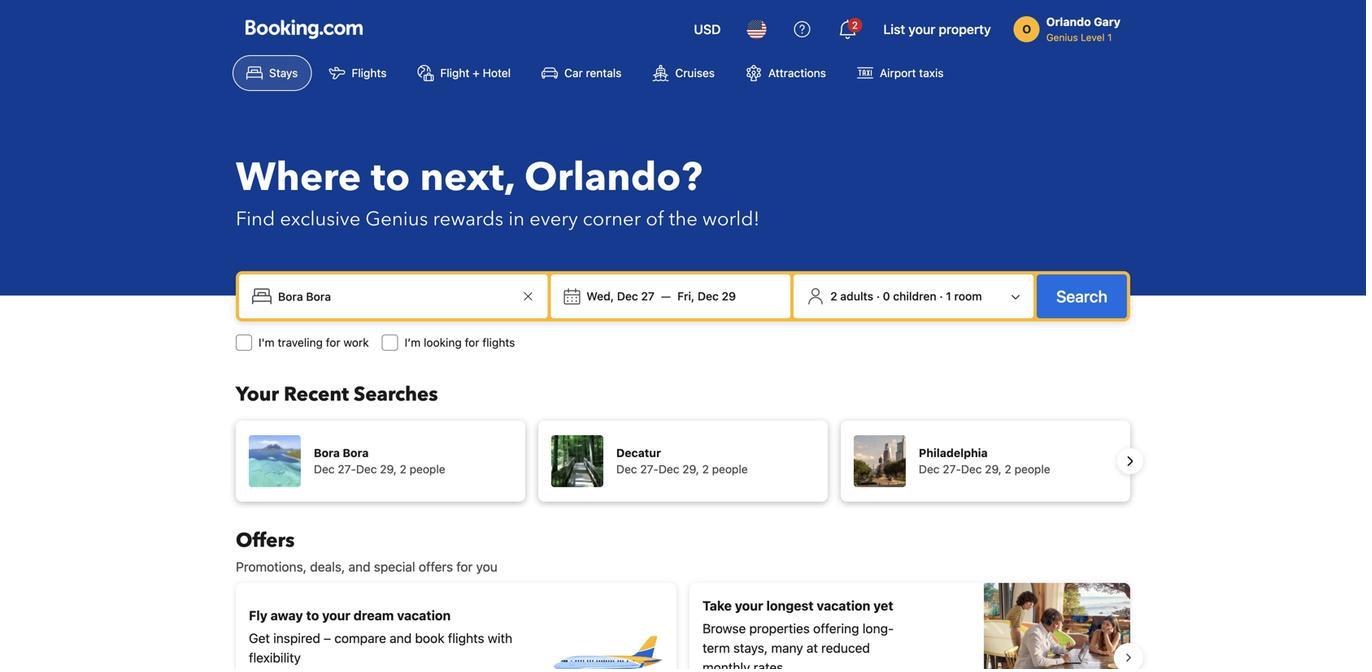 Task type: locate. For each thing, give the bounding box(es) containing it.
1 horizontal spatial and
[[390, 631, 412, 647]]

inspired
[[273, 631, 320, 647]]

0 horizontal spatial people
[[410, 463, 445, 476]]

1 horizontal spatial bora
[[343, 447, 369, 460]]

fly away to your dream vacation get inspired – compare and book flights with flexibility
[[249, 609, 512, 666]]

the
[[669, 206, 698, 233]]

1 horizontal spatial 29,
[[682, 463, 699, 476]]

0 horizontal spatial your
[[322, 609, 350, 624]]

region
[[223, 415, 1143, 509], [223, 577, 1143, 670]]

for right the looking
[[465, 336, 479, 350]]

2 29, from the left
[[682, 463, 699, 476]]

1 people from the left
[[410, 463, 445, 476]]

27- down your recent searches
[[338, 463, 356, 476]]

0 horizontal spatial 1
[[946, 290, 951, 303]]

1 left room
[[946, 290, 951, 303]]

27- down decatur
[[640, 463, 659, 476]]

0 horizontal spatial 27-
[[338, 463, 356, 476]]

1 horizontal spatial to
[[371, 151, 410, 204]]

compare
[[334, 631, 386, 647]]

3 29, from the left
[[985, 463, 1002, 476]]

1 horizontal spatial people
[[712, 463, 748, 476]]

flights left with
[[448, 631, 484, 647]]

1 horizontal spatial ·
[[939, 290, 943, 303]]

dream
[[354, 609, 394, 624]]

1 region from the top
[[223, 415, 1143, 509]]

airport taxis link
[[843, 55, 957, 91]]

genius
[[1046, 32, 1078, 43], [365, 206, 428, 233]]

1 27- from the left
[[338, 463, 356, 476]]

and right deals,
[[348, 560, 370, 575]]

27- for philadelphia dec 27-dec 29, 2 people
[[943, 463, 961, 476]]

orlando gary genius level 1
[[1046, 15, 1120, 43]]

your inside take your longest vacation yet browse properties offering long- term stays, many at reduced monthly rates.
[[735, 599, 763, 614]]

0 horizontal spatial ·
[[876, 290, 880, 303]]

for
[[326, 336, 340, 350], [465, 336, 479, 350], [456, 560, 473, 575]]

dec
[[617, 290, 638, 303], [698, 290, 719, 303], [314, 463, 335, 476], [356, 463, 377, 476], [616, 463, 637, 476], [659, 463, 679, 476], [919, 463, 940, 476], [961, 463, 982, 476]]

27- inside 'bora bora dec 27-dec 29, 2 people'
[[338, 463, 356, 476]]

wed, dec 27 button
[[580, 282, 661, 311]]

0 vertical spatial and
[[348, 560, 370, 575]]

work
[[343, 336, 369, 350]]

and
[[348, 560, 370, 575], [390, 631, 412, 647]]

get
[[249, 631, 270, 647]]

car rentals link
[[528, 55, 635, 91]]

to
[[371, 151, 410, 204], [306, 609, 319, 624]]

1 down gary
[[1107, 32, 1112, 43]]

and left book
[[390, 631, 412, 647]]

2 inside philadelphia dec 27-dec 29, 2 people
[[1005, 463, 1011, 476]]

to right "away"
[[306, 609, 319, 624]]

1 horizontal spatial your
[[735, 599, 763, 614]]

many
[[771, 641, 803, 657]]

2 people from the left
[[712, 463, 748, 476]]

2
[[852, 20, 858, 31], [830, 290, 837, 303], [400, 463, 406, 476], [702, 463, 709, 476], [1005, 463, 1011, 476]]

· right children
[[939, 290, 943, 303]]

1 vertical spatial 1
[[946, 290, 951, 303]]

car
[[564, 66, 583, 80]]

2 region from the top
[[223, 577, 1143, 670]]

2 27- from the left
[[640, 463, 659, 476]]

vacation inside take your longest vacation yet browse properties offering long- term stays, many at reduced monthly rates.
[[817, 599, 870, 614]]

offering
[[813, 622, 859, 637]]

your right list
[[908, 22, 935, 37]]

for inside offers promotions, deals, and special offers for you
[[456, 560, 473, 575]]

flights
[[482, 336, 515, 350], [448, 631, 484, 647]]

0 horizontal spatial genius
[[365, 206, 428, 233]]

rewards
[[433, 206, 503, 233]]

attractions link
[[732, 55, 840, 91]]

deals,
[[310, 560, 345, 575]]

offers
[[236, 528, 295, 555]]

1 vertical spatial region
[[223, 577, 1143, 670]]

2 inside decatur dec 27-dec 29, 2 people
[[702, 463, 709, 476]]

for left you
[[456, 560, 473, 575]]

decatur
[[616, 447, 661, 460]]

fly away to your dream vacation image
[[550, 602, 663, 670]]

your
[[908, 22, 935, 37], [735, 599, 763, 614], [322, 609, 350, 624]]

0 vertical spatial 1
[[1107, 32, 1112, 43]]

for for looking
[[465, 336, 479, 350]]

your up –
[[322, 609, 350, 624]]

book
[[415, 631, 444, 647]]

o
[[1022, 22, 1031, 36]]

your recent searches
[[236, 382, 438, 409]]

0 horizontal spatial bora
[[314, 447, 340, 460]]

region containing bora bora
[[223, 415, 1143, 509]]

long-
[[862, 622, 894, 637]]

gary
[[1094, 15, 1120, 28]]

search
[[1056, 287, 1107, 306]]

· left 0
[[876, 290, 880, 303]]

next image
[[1120, 452, 1140, 472]]

27- inside decatur dec 27-dec 29, 2 people
[[640, 463, 659, 476]]

rates.
[[753, 661, 787, 670]]

every
[[529, 206, 578, 233]]

27- inside philadelphia dec 27-dec 29, 2 people
[[943, 463, 961, 476]]

1 bora from the left
[[314, 447, 340, 460]]

genius down orlando
[[1046, 32, 1078, 43]]

bora
[[314, 447, 340, 460], [343, 447, 369, 460]]

yet
[[873, 599, 893, 614]]

hotel
[[483, 66, 511, 80]]

1 vertical spatial to
[[306, 609, 319, 624]]

1
[[1107, 32, 1112, 43], [946, 290, 951, 303]]

2 horizontal spatial people
[[1014, 463, 1050, 476]]

offers
[[419, 560, 453, 575]]

vacation
[[817, 599, 870, 614], [397, 609, 451, 624]]

0 horizontal spatial 29,
[[380, 463, 397, 476]]

27-
[[338, 463, 356, 476], [640, 463, 659, 476], [943, 463, 961, 476]]

flights right the looking
[[482, 336, 515, 350]]

and inside offers promotions, deals, and special offers for you
[[348, 560, 370, 575]]

car rentals
[[564, 66, 622, 80]]

1 horizontal spatial genius
[[1046, 32, 1078, 43]]

looking
[[424, 336, 462, 350]]

people inside decatur dec 27-dec 29, 2 people
[[712, 463, 748, 476]]

29,
[[380, 463, 397, 476], [682, 463, 699, 476], [985, 463, 1002, 476]]

genius inside 'where to next, orlando? find exclusive genius rewards in every corner of the world!'
[[365, 206, 428, 233]]

1 horizontal spatial vacation
[[817, 599, 870, 614]]

reduced
[[821, 641, 870, 657]]

1 29, from the left
[[380, 463, 397, 476]]

longest
[[766, 599, 814, 614]]

your account menu orlando gary genius level 1 element
[[1014, 7, 1127, 45]]

1 vertical spatial and
[[390, 631, 412, 647]]

world!
[[702, 206, 760, 233]]

where
[[236, 151, 361, 204]]

29, inside philadelphia dec 27-dec 29, 2 people
[[985, 463, 1002, 476]]

children
[[893, 290, 936, 303]]

0 vertical spatial region
[[223, 415, 1143, 509]]

0 vertical spatial genius
[[1046, 32, 1078, 43]]

1 inside orlando gary genius level 1
[[1107, 32, 1112, 43]]

adults
[[840, 290, 873, 303]]

genius left rewards
[[365, 206, 428, 233]]

vacation up book
[[397, 609, 451, 624]]

level
[[1081, 32, 1105, 43]]

stays link
[[233, 55, 312, 91]]

27- down philadelphia on the right bottom
[[943, 463, 961, 476]]

1 horizontal spatial 27-
[[640, 463, 659, 476]]

2 adults · 0 children · 1 room button
[[800, 281, 1027, 312]]

2 horizontal spatial 27-
[[943, 463, 961, 476]]

0 vertical spatial to
[[371, 151, 410, 204]]

—
[[661, 290, 671, 303]]

for left work
[[326, 336, 340, 350]]

exclusive
[[280, 206, 361, 233]]

29, inside 'bora bora dec 27-dec 29, 2 people'
[[380, 463, 397, 476]]

your right take
[[735, 599, 763, 614]]

2 horizontal spatial your
[[908, 22, 935, 37]]

vacation up the offering
[[817, 599, 870, 614]]

1 horizontal spatial 1
[[1107, 32, 1112, 43]]

3 people from the left
[[1014, 463, 1050, 476]]

0 horizontal spatial to
[[306, 609, 319, 624]]

philadelphia
[[919, 447, 988, 460]]

3 27- from the left
[[943, 463, 961, 476]]

1 vertical spatial flights
[[448, 631, 484, 647]]

29, for decatur dec 27-dec 29, 2 people
[[682, 463, 699, 476]]

1 vertical spatial genius
[[365, 206, 428, 233]]

to left next,
[[371, 151, 410, 204]]

people inside philadelphia dec 27-dec 29, 2 people
[[1014, 463, 1050, 476]]

2 button
[[828, 10, 867, 49]]

·
[[876, 290, 880, 303], [939, 290, 943, 303]]

29, inside decatur dec 27-dec 29, 2 people
[[682, 463, 699, 476]]

2 horizontal spatial 29,
[[985, 463, 1002, 476]]

monthly
[[703, 661, 750, 670]]

0 horizontal spatial vacation
[[397, 609, 451, 624]]

i'm
[[259, 336, 275, 350]]

0 horizontal spatial and
[[348, 560, 370, 575]]

airport
[[880, 66, 916, 80]]



Task type: describe. For each thing, give the bounding box(es) containing it.
–
[[324, 631, 331, 647]]

your for list
[[908, 22, 935, 37]]

list
[[883, 22, 905, 37]]

room
[[954, 290, 982, 303]]

vacation inside fly away to your dream vacation get inspired – compare and book flights with flexibility
[[397, 609, 451, 624]]

and inside fly away to your dream vacation get inspired – compare and book flights with flexibility
[[390, 631, 412, 647]]

2 inside dropdown button
[[852, 20, 858, 31]]

corner
[[583, 206, 641, 233]]

in
[[508, 206, 525, 233]]

27
[[641, 290, 654, 303]]

+
[[473, 66, 480, 80]]

properties
[[749, 622, 810, 637]]

with
[[488, 631, 512, 647]]

browse
[[703, 622, 746, 637]]

philadelphia dec 27-dec 29, 2 people
[[919, 447, 1050, 476]]

0
[[883, 290, 890, 303]]

usd button
[[684, 10, 730, 49]]

airport taxis
[[880, 66, 944, 80]]

decatur dec 27-dec 29, 2 people
[[616, 447, 748, 476]]

to inside 'where to next, orlando? find exclusive genius rewards in every corner of the world!'
[[371, 151, 410, 204]]

take your longest vacation yet image
[[984, 584, 1130, 670]]

flights link
[[315, 55, 400, 91]]

1 · from the left
[[876, 290, 880, 303]]

your
[[236, 382, 279, 409]]

cruises
[[675, 66, 715, 80]]

stays,
[[733, 641, 768, 657]]

take
[[703, 599, 732, 614]]

wed, dec 27 — fri, dec 29
[[587, 290, 736, 303]]

orlando
[[1046, 15, 1091, 28]]

29
[[722, 290, 736, 303]]

people inside 'bora bora dec 27-dec 29, 2 people'
[[410, 463, 445, 476]]

your inside fly away to your dream vacation get inspired – compare and book flights with flexibility
[[322, 609, 350, 624]]

2 adults · 0 children · 1 room
[[830, 290, 982, 303]]

to inside fly away to your dream vacation get inspired – compare and book flights with flexibility
[[306, 609, 319, 624]]

people for philadelphia dec 27-dec 29, 2 people
[[1014, 463, 1050, 476]]

2 inside 'bora bora dec 27-dec 29, 2 people'
[[400, 463, 406, 476]]

2 inside dropdown button
[[830, 290, 837, 303]]

taxis
[[919, 66, 944, 80]]

searches
[[354, 382, 438, 409]]

away
[[271, 609, 303, 624]]

at
[[806, 641, 818, 657]]

1 inside dropdown button
[[946, 290, 951, 303]]

stays
[[269, 66, 298, 80]]

booking.com image
[[246, 20, 363, 39]]

fri, dec 29 button
[[671, 282, 742, 311]]

you
[[476, 560, 497, 575]]

i'm looking for flights
[[405, 336, 515, 350]]

offers promotions, deals, and special offers for you
[[236, 528, 497, 575]]

bora bora dec 27-dec 29, 2 people
[[314, 447, 445, 476]]

flights inside fly away to your dream vacation get inspired – compare and book flights with flexibility
[[448, 631, 484, 647]]

find
[[236, 206, 275, 233]]

region containing take your longest vacation yet
[[223, 577, 1143, 670]]

special
[[374, 560, 415, 575]]

property
[[939, 22, 991, 37]]

take your longest vacation yet browse properties offering long- term stays, many at reduced monthly rates.
[[703, 599, 894, 670]]

flight + hotel
[[440, 66, 511, 80]]

wed,
[[587, 290, 614, 303]]

Where are you going? field
[[272, 282, 518, 311]]

genius inside orlando gary genius level 1
[[1046, 32, 1078, 43]]

list your property link
[[874, 10, 1001, 49]]

your for take
[[735, 599, 763, 614]]

next,
[[420, 151, 515, 204]]

27- for decatur dec 27-dec 29, 2 people
[[640, 463, 659, 476]]

0 vertical spatial flights
[[482, 336, 515, 350]]

orlando?
[[524, 151, 702, 204]]

flight
[[440, 66, 469, 80]]

list your property
[[883, 22, 991, 37]]

rentals
[[586, 66, 622, 80]]

cruises link
[[639, 55, 729, 91]]

2 · from the left
[[939, 290, 943, 303]]

fri,
[[677, 290, 695, 303]]

usd
[[694, 22, 721, 37]]

for for traveling
[[326, 336, 340, 350]]

flight + hotel link
[[404, 55, 525, 91]]

29, for philadelphia dec 27-dec 29, 2 people
[[985, 463, 1002, 476]]

recent
[[284, 382, 349, 409]]

of
[[646, 206, 664, 233]]

i'm traveling for work
[[259, 336, 369, 350]]

people for decatur dec 27-dec 29, 2 people
[[712, 463, 748, 476]]

promotions,
[[236, 560, 307, 575]]

fly
[[249, 609, 267, 624]]

search button
[[1037, 275, 1127, 319]]

attractions
[[768, 66, 826, 80]]

flexibility
[[249, 651, 301, 666]]

i'm
[[405, 336, 421, 350]]

2 bora from the left
[[343, 447, 369, 460]]

traveling
[[278, 336, 323, 350]]

term
[[703, 641, 730, 657]]

flights
[[352, 66, 387, 80]]

where to next, orlando? find exclusive genius rewards in every corner of the world!
[[236, 151, 760, 233]]



Task type: vqa. For each thing, say whether or not it's contained in the screenshot.
Flight + Hotel link
yes



